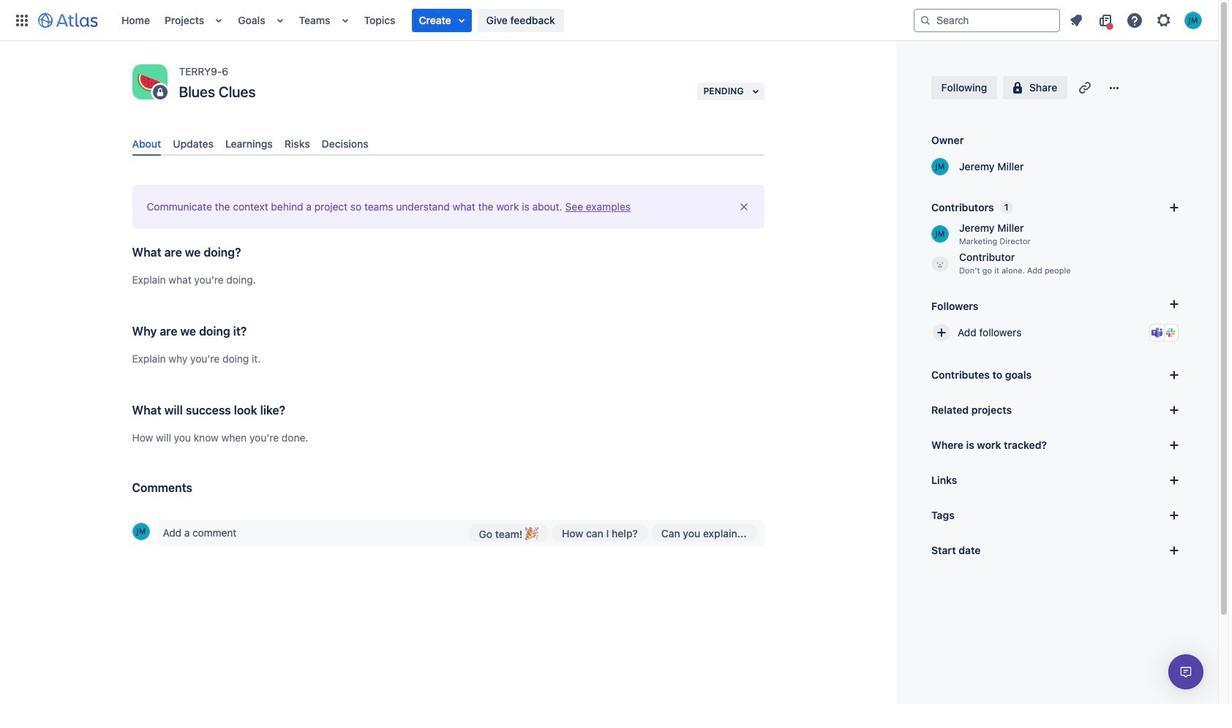 Task type: vqa. For each thing, say whether or not it's contained in the screenshot.
work inside Your work will appear here as you use your Atlassian products
no



Task type: locate. For each thing, give the bounding box(es) containing it.
tab list
[[126, 132, 770, 156]]

0 horizontal spatial list
[[114, 0, 914, 41]]

search image
[[920, 14, 932, 26]]

add work tracking links image
[[1166, 437, 1183, 454]]

list
[[114, 0, 914, 41], [1063, 8, 1210, 32]]

Search field
[[914, 8, 1060, 32]]

slack logo showing nan channels are connected to this project image
[[1165, 327, 1177, 339]]

account image
[[1185, 11, 1202, 29]]

add team or contributors image
[[1166, 199, 1183, 217]]

banner
[[0, 0, 1218, 41]]

settings image
[[1155, 11, 1173, 29]]

list item
[[412, 8, 472, 32]]

add follower image
[[933, 324, 951, 342]]

add related project image
[[1166, 402, 1183, 419]]

add a follower image
[[1166, 296, 1183, 313]]

add goals image
[[1166, 367, 1183, 384]]

None search field
[[914, 8, 1060, 32]]

list item inside top element
[[412, 8, 472, 32]]



Task type: describe. For each thing, give the bounding box(es) containing it.
add tag image
[[1166, 507, 1183, 525]]

help image
[[1126, 11, 1144, 29]]

switch to... image
[[13, 11, 31, 29]]

add link image
[[1166, 472, 1183, 490]]

notifications image
[[1068, 11, 1085, 29]]

top element
[[9, 0, 914, 41]]

open intercom messenger image
[[1177, 664, 1195, 681]]

msteams logo showing  channels are connected to this project image
[[1152, 327, 1163, 339]]

set start date image
[[1166, 542, 1183, 560]]

close banner image
[[738, 201, 750, 213]]

1 horizontal spatial list
[[1063, 8, 1210, 32]]



